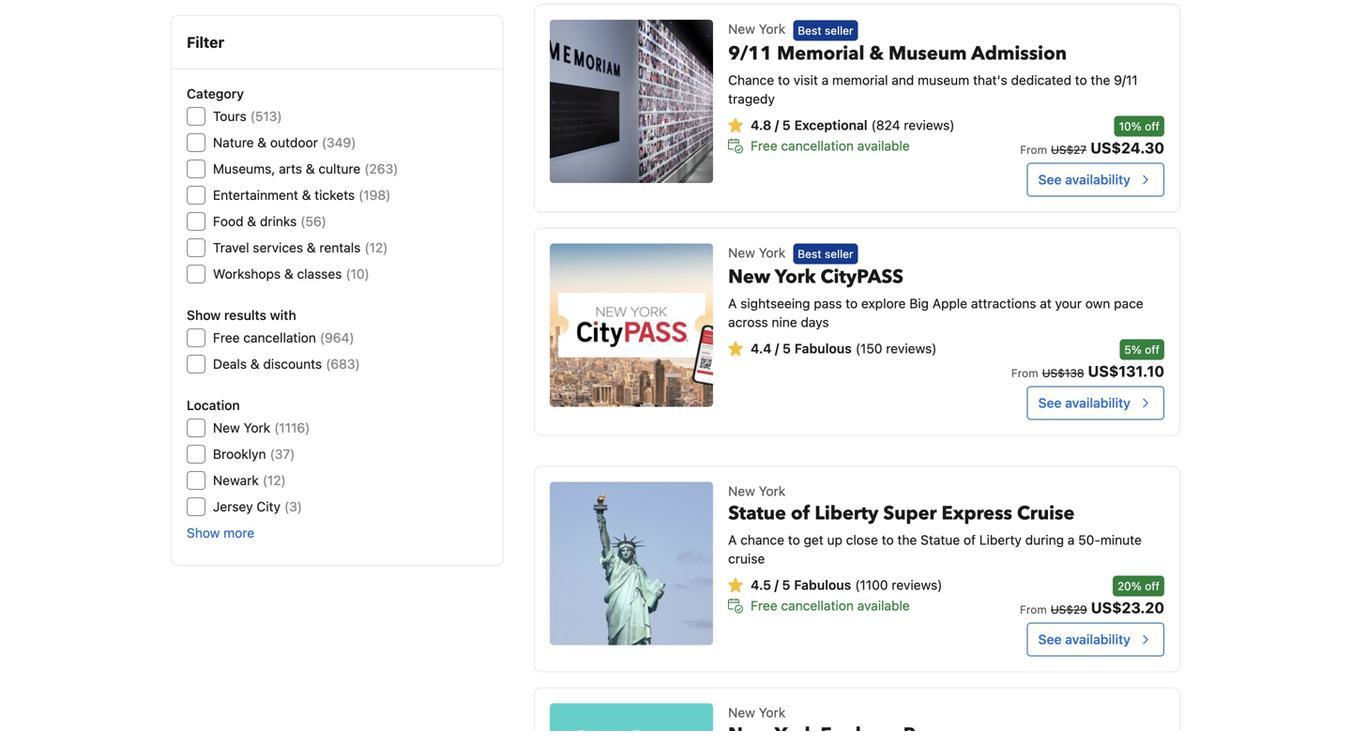 Task type: locate. For each thing, give the bounding box(es) containing it.
see availability for statue of liberty super express cruise
[[1039, 632, 1131, 647]]

a inside 9/11 memorial & museum admission chance to visit a memorial and museum that's dedicated to the 9/11 tragedy
[[822, 72, 829, 88]]

liberty up up
[[815, 501, 879, 527]]

1 horizontal spatial the
[[1091, 72, 1111, 88]]

0 vertical spatial /
[[775, 117, 779, 133]]

1 vertical spatial a
[[729, 532, 737, 548]]

see availability for new york citypass
[[1039, 395, 1131, 411]]

available
[[858, 138, 910, 153], [858, 598, 910, 614]]

new york statue of liberty super express cruise a chance to get up close to the statue of liberty during a 50-minute cruise
[[729, 484, 1143, 567]]

best seller up the citypass
[[798, 248, 854, 261]]

see down us$138
[[1039, 395, 1062, 411]]

1 horizontal spatial liberty
[[980, 532, 1022, 548]]

0 vertical spatial free cancellation available
[[751, 138, 910, 153]]

see availability for 9/11 memorial & museum admission
[[1039, 172, 1131, 187]]

2 vertical spatial new york
[[729, 705, 786, 721]]

1 see availability from the top
[[1039, 172, 1131, 187]]

best up memorial
[[798, 24, 822, 37]]

4.4 / 5 fabulous (150 reviews)
[[751, 341, 937, 356]]

1 new york from the top
[[729, 21, 786, 37]]

see availability down the from us$29 us$23.20
[[1039, 632, 1131, 647]]

(12)
[[365, 240, 388, 255], [263, 473, 286, 488]]

seller up the citypass
[[825, 248, 854, 261]]

free cancellation available down 4.5 / 5 fabulous (1100 reviews)
[[751, 598, 910, 614]]

show left results
[[187, 307, 221, 323]]

0 vertical spatial best seller
[[798, 24, 854, 37]]

food & drinks (56)
[[213, 214, 327, 229]]

free down 4.5
[[751, 598, 778, 614]]

from left us$29
[[1021, 603, 1048, 616]]

available down (824
[[858, 138, 910, 153]]

9/11 up "10%"
[[1115, 72, 1139, 88]]

free cancellation available down exceptional
[[751, 138, 910, 153]]

york inside new york citypass a sightseeing pass to explore big apple attractions at your own pace across nine days
[[775, 264, 816, 290]]

0 vertical spatial off
[[1146, 120, 1160, 133]]

best
[[798, 24, 822, 37], [798, 248, 822, 261]]

5% off
[[1125, 343, 1160, 356]]

1 vertical spatial /
[[775, 341, 780, 356]]

entertainment
[[213, 187, 298, 203]]

/
[[775, 117, 779, 133], [775, 341, 780, 356], [775, 578, 779, 593]]

1 availability from the top
[[1066, 172, 1131, 187]]

0 vertical spatial see
[[1039, 172, 1062, 187]]

5 right 4.5
[[783, 578, 791, 593]]

1 free cancellation available from the top
[[751, 138, 910, 153]]

10%
[[1120, 120, 1142, 133]]

reviews) right (150
[[887, 341, 937, 356]]

reviews)
[[904, 117, 955, 133], [887, 341, 937, 356], [892, 578, 943, 593]]

cancellation down with
[[243, 330, 316, 346]]

best seller for york
[[798, 248, 854, 261]]

& down services
[[284, 266, 294, 282]]

1 off from the top
[[1146, 120, 1160, 133]]

nature & outdoor (349)
[[213, 135, 356, 150]]

new york link
[[534, 688, 1181, 731]]

pass
[[814, 296, 843, 311]]

3 see availability from the top
[[1039, 632, 1131, 647]]

0 vertical spatial a
[[822, 72, 829, 88]]

2 vertical spatial availability
[[1066, 632, 1131, 647]]

from
[[1021, 143, 1048, 156], [1012, 367, 1039, 380], [1021, 603, 1048, 616]]

1 horizontal spatial of
[[964, 532, 976, 548]]

/ right 4.4
[[775, 341, 780, 356]]

a
[[729, 296, 737, 311], [729, 532, 737, 548]]

cancellation down 4.5 / 5 fabulous (1100 reviews)
[[782, 598, 854, 614]]

2 vertical spatial see availability
[[1039, 632, 1131, 647]]

show more
[[187, 525, 255, 541]]

3 off from the top
[[1146, 580, 1160, 593]]

(12) up (10)
[[365, 240, 388, 255]]

show results with
[[187, 307, 296, 323]]

9/11
[[729, 41, 773, 66], [1115, 72, 1139, 88]]

entertainment & tickets (198)
[[213, 187, 391, 203]]

1 vertical spatial availability
[[1066, 395, 1131, 411]]

best for memorial
[[798, 24, 822, 37]]

from inside from us$138 us$131.10
[[1012, 367, 1039, 380]]

& down (513)
[[258, 135, 267, 150]]

1 vertical spatial 5
[[783, 341, 791, 356]]

us$29
[[1051, 603, 1088, 616]]

1 vertical spatial free cancellation available
[[751, 598, 910, 614]]

to
[[778, 72, 790, 88], [1076, 72, 1088, 88], [846, 296, 858, 311], [788, 532, 801, 548], [882, 532, 894, 548]]

1 vertical spatial the
[[898, 532, 918, 548]]

minute
[[1101, 532, 1143, 548]]

1 vertical spatial best
[[798, 248, 822, 261]]

2 vertical spatial off
[[1146, 580, 1160, 593]]

availability down the from us$29 us$23.20
[[1066, 632, 1131, 647]]

0 vertical spatial free
[[751, 138, 778, 153]]

available for museum
[[858, 138, 910, 153]]

from inside the from us$29 us$23.20
[[1021, 603, 1048, 616]]

a inside new york statue of liberty super express cruise a chance to get up close to the statue of liberty during a 50-minute cruise
[[729, 532, 737, 548]]

cruise
[[729, 551, 765, 567]]

2 vertical spatial see
[[1039, 632, 1062, 647]]

seller up memorial
[[825, 24, 854, 37]]

statue up chance on the right bottom of the page
[[729, 501, 787, 527]]

see availability down the "from us$27 us$24.30"
[[1039, 172, 1131, 187]]

the right dedicated
[[1091, 72, 1111, 88]]

2 new york from the top
[[729, 245, 786, 260]]

0 vertical spatial best
[[798, 24, 822, 37]]

reviews) right (1100 at the right
[[892, 578, 943, 593]]

2 vertical spatial /
[[775, 578, 779, 593]]

see for statue of liberty super express cruise
[[1039, 632, 1062, 647]]

the down super
[[898, 532, 918, 548]]

/ right 4.5
[[775, 578, 779, 593]]

of up get
[[791, 501, 811, 527]]

0 vertical spatial (12)
[[365, 240, 388, 255]]

from us$27 us$24.30
[[1021, 139, 1165, 157]]

2 a from the top
[[729, 532, 737, 548]]

5 for york
[[783, 578, 791, 593]]

brooklyn (37)
[[213, 446, 295, 462]]

4.5 / 5 fabulous (1100 reviews)
[[751, 578, 943, 593]]

1 horizontal spatial a
[[1068, 532, 1075, 548]]

5 right 4.8
[[783, 117, 791, 133]]

1 vertical spatial see
[[1039, 395, 1062, 411]]

0 vertical spatial the
[[1091, 72, 1111, 88]]

1 vertical spatial fabulous
[[795, 578, 852, 593]]

drinks
[[260, 214, 297, 229]]

rentals
[[320, 240, 361, 255]]

a inside new york statue of liberty super express cruise a chance to get up close to the statue of liberty during a 50-minute cruise
[[1068, 532, 1075, 548]]

3 see from the top
[[1039, 632, 1062, 647]]

1 best from the top
[[798, 24, 822, 37]]

0 vertical spatial show
[[187, 307, 221, 323]]

off right "10%"
[[1146, 120, 1160, 133]]

see down us$27
[[1039, 172, 1062, 187]]

(56)
[[301, 214, 327, 229]]

see availability
[[1039, 172, 1131, 187], [1039, 395, 1131, 411], [1039, 632, 1131, 647]]

show
[[187, 307, 221, 323], [187, 525, 220, 541]]

tours
[[213, 108, 247, 124]]

a left 50-
[[1068, 532, 1075, 548]]

at
[[1041, 296, 1052, 311]]

statue down super
[[921, 532, 961, 548]]

the inside 9/11 memorial & museum admission chance to visit a memorial and museum that's dedicated to the 9/11 tragedy
[[1091, 72, 1111, 88]]

own
[[1086, 296, 1111, 311]]

liberty
[[815, 501, 879, 527], [980, 532, 1022, 548]]

from us$29 us$23.20
[[1021, 599, 1165, 617]]

reviews) for liberty
[[892, 578, 943, 593]]

off right 5%
[[1146, 343, 1160, 356]]

a right visit
[[822, 72, 829, 88]]

0 vertical spatial from
[[1021, 143, 1048, 156]]

see availability down from us$138 us$131.10
[[1039, 395, 1131, 411]]

super
[[884, 501, 937, 527]]

2 see from the top
[[1039, 395, 1062, 411]]

0 vertical spatial availability
[[1066, 172, 1131, 187]]

0 vertical spatial see availability
[[1039, 172, 1131, 187]]

free for new
[[751, 598, 778, 614]]

fabulous down get
[[795, 578, 852, 593]]

1 horizontal spatial statue
[[921, 532, 961, 548]]

2 fabulous from the top
[[795, 578, 852, 593]]

1 vertical spatial (12)
[[263, 473, 286, 488]]

1 vertical spatial best seller
[[798, 248, 854, 261]]

(824
[[872, 117, 901, 133]]

of down express
[[964, 532, 976, 548]]

nature
[[213, 135, 254, 150]]

free cancellation available for chance
[[751, 138, 910, 153]]

1 seller from the top
[[825, 24, 854, 37]]

1 vertical spatial off
[[1146, 343, 1160, 356]]

1 vertical spatial new york
[[729, 245, 786, 260]]

1 vertical spatial see availability
[[1039, 395, 1131, 411]]

1 show from the top
[[187, 307, 221, 323]]

cancellation down exceptional
[[782, 138, 854, 153]]

2 vertical spatial from
[[1021, 603, 1048, 616]]

3 availability from the top
[[1066, 632, 1131, 647]]

jersey city (3)
[[213, 499, 302, 514]]

0 vertical spatial available
[[858, 138, 910, 153]]

2 vertical spatial 5
[[783, 578, 791, 593]]

from left us$27
[[1021, 143, 1048, 156]]

1 vertical spatial a
[[1068, 532, 1075, 548]]

5 right 4.4
[[783, 341, 791, 356]]

3 5 from the top
[[783, 578, 791, 593]]

2 off from the top
[[1146, 343, 1160, 356]]

0 vertical spatial reviews)
[[904, 117, 955, 133]]

1 vertical spatial free
[[213, 330, 240, 346]]

0 horizontal spatial a
[[822, 72, 829, 88]]

2 show from the top
[[187, 525, 220, 541]]

availability
[[1066, 172, 1131, 187], [1066, 395, 1131, 411], [1066, 632, 1131, 647]]

2 available from the top
[[858, 598, 910, 614]]

0 horizontal spatial 9/11
[[729, 41, 773, 66]]

free cancellation available
[[751, 138, 910, 153], [751, 598, 910, 614]]

1 a from the top
[[729, 296, 737, 311]]

from inside the "from us$27 us$24.30"
[[1021, 143, 1048, 156]]

availability for new york citypass
[[1066, 395, 1131, 411]]

availability down the "from us$27 us$24.30"
[[1066, 172, 1131, 187]]

9/11 up chance
[[729, 41, 773, 66]]

express
[[942, 501, 1013, 527]]

0 vertical spatial seller
[[825, 24, 854, 37]]

(198)
[[359, 187, 391, 203]]

(12) up city
[[263, 473, 286, 488]]

during
[[1026, 532, 1065, 548]]

1 vertical spatial available
[[858, 598, 910, 614]]

2 vertical spatial reviews)
[[892, 578, 943, 593]]

0 horizontal spatial the
[[898, 532, 918, 548]]

see down us$29
[[1039, 632, 1062, 647]]

memorial
[[833, 72, 889, 88]]

1 see from the top
[[1039, 172, 1062, 187]]

1 best seller from the top
[[798, 24, 854, 37]]

to right dedicated
[[1076, 72, 1088, 88]]

0 vertical spatial of
[[791, 501, 811, 527]]

2 availability from the top
[[1066, 395, 1131, 411]]

1 vertical spatial liberty
[[980, 532, 1022, 548]]

off for 9/11 memorial & museum admission
[[1146, 120, 1160, 133]]

see for new york citypass
[[1039, 395, 1062, 411]]

liberty down express
[[980, 532, 1022, 548]]

availability for statue of liberty super express cruise
[[1066, 632, 1131, 647]]

& up memorial
[[870, 41, 884, 66]]

9/11 memorial & museum admission image
[[550, 20, 714, 183]]

0 vertical spatial statue
[[729, 501, 787, 527]]

availability for 9/11 memorial & museum admission
[[1066, 172, 1131, 187]]

1 5 from the top
[[783, 117, 791, 133]]

cancellation for 9/11
[[782, 138, 854, 153]]

2 vertical spatial free
[[751, 598, 778, 614]]

a up cruise
[[729, 532, 737, 548]]

4.4
[[751, 341, 772, 356]]

show left more
[[187, 525, 220, 541]]

1 vertical spatial statue
[[921, 532, 961, 548]]

a up the across
[[729, 296, 737, 311]]

0 vertical spatial fabulous
[[795, 341, 852, 356]]

a
[[822, 72, 829, 88], [1068, 532, 1075, 548]]

the inside new york statue of liberty super express cruise a chance to get up close to the statue of liberty during a 50-minute cruise
[[898, 532, 918, 548]]

3 / from the top
[[775, 578, 779, 593]]

& right "food"
[[247, 214, 256, 229]]

new york (1116)
[[213, 420, 310, 436]]

0 horizontal spatial liberty
[[815, 501, 879, 527]]

city
[[257, 499, 281, 514]]

2 best seller from the top
[[798, 248, 854, 261]]

attractions
[[972, 296, 1037, 311]]

statue
[[729, 501, 787, 527], [921, 532, 961, 548]]

fabulous down days
[[795, 341, 852, 356]]

to right pass
[[846, 296, 858, 311]]

free down 4.8
[[751, 138, 778, 153]]

show inside button
[[187, 525, 220, 541]]

new york explorer pass image
[[550, 704, 714, 731]]

1 vertical spatial of
[[964, 532, 976, 548]]

/ right 4.8
[[775, 117, 779, 133]]

2 free cancellation available from the top
[[751, 598, 910, 614]]

fabulous
[[795, 341, 852, 356], [795, 578, 852, 593]]

reviews) right (824
[[904, 117, 955, 133]]

0 vertical spatial 5
[[783, 117, 791, 133]]

from left us$138
[[1012, 367, 1039, 380]]

1 vertical spatial from
[[1012, 367, 1039, 380]]

seller for memorial
[[825, 24, 854, 37]]

0 vertical spatial a
[[729, 296, 737, 311]]

1 available from the top
[[858, 138, 910, 153]]

york inside new york statue of liberty super express cruise a chance to get up close to the statue of liberty during a 50-minute cruise
[[759, 484, 786, 499]]

2 see availability from the top
[[1039, 395, 1131, 411]]

2 seller from the top
[[825, 248, 854, 261]]

0 vertical spatial new york
[[729, 21, 786, 37]]

outdoor
[[270, 135, 318, 150]]

5%
[[1125, 343, 1142, 356]]

4.5
[[751, 578, 772, 593]]

big
[[910, 296, 929, 311]]

2 vertical spatial cancellation
[[782, 598, 854, 614]]

1 vertical spatial show
[[187, 525, 220, 541]]

best up pass
[[798, 248, 822, 261]]

available down (1100 at the right
[[858, 598, 910, 614]]

free up deals
[[213, 330, 240, 346]]

&
[[870, 41, 884, 66], [258, 135, 267, 150], [306, 161, 315, 177], [302, 187, 311, 203], [247, 214, 256, 229], [307, 240, 316, 255], [284, 266, 294, 282], [250, 356, 260, 372]]

a inside new york citypass a sightseeing pass to explore big apple attractions at your own pace across nine days
[[729, 296, 737, 311]]

& down (56)
[[307, 240, 316, 255]]

& inside 9/11 memorial & museum admission chance to visit a memorial and museum that's dedicated to the 9/11 tragedy
[[870, 41, 884, 66]]

new york for new
[[729, 245, 786, 260]]

available for of
[[858, 598, 910, 614]]

2 best from the top
[[798, 248, 822, 261]]

best seller up memorial
[[798, 24, 854, 37]]

1 vertical spatial seller
[[825, 248, 854, 261]]

visit
[[794, 72, 819, 88]]

1 horizontal spatial 9/11
[[1115, 72, 1139, 88]]

fabulous for (150
[[795, 341, 852, 356]]

1 fabulous from the top
[[795, 341, 852, 356]]

results
[[224, 307, 267, 323]]

0 vertical spatial liberty
[[815, 501, 879, 527]]

off right 20% at the bottom right
[[1146, 580, 1160, 593]]

availability down from us$138 us$131.10
[[1066, 395, 1131, 411]]

cancellation
[[782, 138, 854, 153], [243, 330, 316, 346], [782, 598, 854, 614]]

1 / from the top
[[775, 117, 779, 133]]

admission
[[972, 41, 1068, 66]]

0 vertical spatial cancellation
[[782, 138, 854, 153]]



Task type: describe. For each thing, give the bounding box(es) containing it.
the for liberty
[[898, 532, 918, 548]]

tragedy
[[729, 91, 775, 106]]

1 horizontal spatial (12)
[[365, 240, 388, 255]]

show for show results with
[[187, 307, 221, 323]]

cancellation for new
[[782, 598, 854, 614]]

new york citypass a sightseeing pass to explore big apple attractions at your own pace across nine days
[[729, 264, 1144, 330]]

& down museums, arts & culture (263) at the top left of the page
[[302, 187, 311, 203]]

across
[[729, 315, 769, 330]]

4.8 / 5 exceptional (824 reviews)
[[751, 117, 955, 133]]

apple
[[933, 296, 968, 311]]

off for new york citypass
[[1146, 343, 1160, 356]]

explore
[[862, 296, 906, 311]]

(150
[[856, 341, 883, 356]]

museum
[[889, 41, 968, 66]]

free for 9/11
[[751, 138, 778, 153]]

museums,
[[213, 161, 275, 177]]

deals & discounts (683)
[[213, 356, 360, 372]]

see for 9/11 memorial & museum admission
[[1039, 172, 1062, 187]]

dedicated
[[1012, 72, 1072, 88]]

free cancellation available for super
[[751, 598, 910, 614]]

the for admission
[[1091, 72, 1111, 88]]

0 horizontal spatial (12)
[[263, 473, 286, 488]]

(10)
[[346, 266, 370, 282]]

newark
[[213, 473, 259, 488]]

best for york
[[798, 248, 822, 261]]

from us$138 us$131.10
[[1012, 363, 1165, 380]]

4.8
[[751, 117, 772, 133]]

that's
[[974, 72, 1008, 88]]

classes
[[297, 266, 342, 282]]

10% off
[[1120, 120, 1160, 133]]

days
[[801, 315, 830, 330]]

tickets
[[315, 187, 355, 203]]

pace
[[1115, 296, 1144, 311]]

& right arts
[[306, 161, 315, 177]]

us$138
[[1043, 367, 1085, 380]]

travel services & rentals (12)
[[213, 240, 388, 255]]

50-
[[1079, 532, 1101, 548]]

to left visit
[[778, 72, 790, 88]]

& right deals
[[250, 356, 260, 372]]

jersey
[[213, 499, 253, 514]]

close
[[847, 532, 879, 548]]

with
[[270, 307, 296, 323]]

category
[[187, 86, 244, 101]]

free cancellation (964)
[[213, 330, 355, 346]]

citypass
[[821, 264, 904, 290]]

to left get
[[788, 532, 801, 548]]

(349)
[[322, 135, 356, 150]]

location
[[187, 398, 240, 413]]

(263)
[[365, 161, 398, 177]]

(3)
[[284, 499, 302, 514]]

1 vertical spatial reviews)
[[887, 341, 937, 356]]

and
[[892, 72, 915, 88]]

us$24.30
[[1091, 139, 1165, 157]]

from for statue of liberty super express cruise
[[1021, 603, 1048, 616]]

sightseeing
[[741, 296, 811, 311]]

seller for york
[[825, 248, 854, 261]]

reviews) for admission
[[904, 117, 955, 133]]

0 vertical spatial 9/11
[[729, 41, 773, 66]]

us$23.20
[[1092, 599, 1165, 617]]

chance
[[741, 532, 785, 548]]

fabulous for (1100
[[795, 578, 852, 593]]

show more button
[[187, 524, 255, 543]]

best seller for memorial
[[798, 24, 854, 37]]

2 / from the top
[[775, 341, 780, 356]]

0 horizontal spatial statue
[[729, 501, 787, 527]]

deals
[[213, 356, 247, 372]]

(1116)
[[274, 420, 310, 436]]

show for show more
[[187, 525, 220, 541]]

services
[[253, 240, 303, 255]]

2 5 from the top
[[783, 341, 791, 356]]

0 horizontal spatial of
[[791, 501, 811, 527]]

workshops
[[213, 266, 281, 282]]

20% off
[[1118, 580, 1160, 593]]

(37)
[[270, 446, 295, 462]]

1 vertical spatial cancellation
[[243, 330, 316, 346]]

new inside new york statue of liberty super express cruise a chance to get up close to the statue of liberty during a 50-minute cruise
[[729, 484, 756, 499]]

cruise
[[1018, 501, 1075, 527]]

1 vertical spatial 9/11
[[1115, 72, 1139, 88]]

5 for memorial
[[783, 117, 791, 133]]

/ for memorial
[[775, 117, 779, 133]]

exceptional
[[795, 117, 868, 133]]

chance
[[729, 72, 775, 88]]

20%
[[1118, 580, 1142, 593]]

statue of liberty super express cruise image
[[550, 482, 714, 646]]

brooklyn
[[213, 446, 266, 462]]

museums, arts & culture (263)
[[213, 161, 398, 177]]

3 new york from the top
[[729, 705, 786, 721]]

new york citypass image
[[550, 243, 714, 407]]

discounts
[[263, 356, 322, 372]]

workshops & classes (10)
[[213, 266, 370, 282]]

tours (513)
[[213, 108, 282, 124]]

9/11 memorial & museum admission chance to visit a memorial and museum that's dedicated to the 9/11 tragedy
[[729, 41, 1139, 106]]

off for statue of liberty super express cruise
[[1146, 580, 1160, 593]]

to inside new york citypass a sightseeing pass to explore big apple attractions at your own pace across nine days
[[846, 296, 858, 311]]

culture
[[319, 161, 361, 177]]

to right close
[[882, 532, 894, 548]]

us$131.10
[[1089, 363, 1165, 380]]

(964)
[[320, 330, 355, 346]]

from for 9/11 memorial & museum admission
[[1021, 143, 1048, 156]]

(513)
[[250, 108, 282, 124]]

new inside new york citypass a sightseeing pass to explore big apple attractions at your own pace across nine days
[[729, 264, 771, 290]]

food
[[213, 214, 244, 229]]

travel
[[213, 240, 249, 255]]

up
[[828, 532, 843, 548]]

us$27
[[1052, 143, 1087, 156]]

new york for 9/11
[[729, 21, 786, 37]]

your
[[1056, 296, 1083, 311]]

/ for york
[[775, 578, 779, 593]]

filter
[[187, 33, 225, 51]]

more
[[224, 525, 255, 541]]

(683)
[[326, 356, 360, 372]]

from for new york citypass
[[1012, 367, 1039, 380]]

newark (12)
[[213, 473, 286, 488]]

memorial
[[778, 41, 865, 66]]

arts
[[279, 161, 302, 177]]



Task type: vqa. For each thing, say whether or not it's contained in the screenshot.
of
yes



